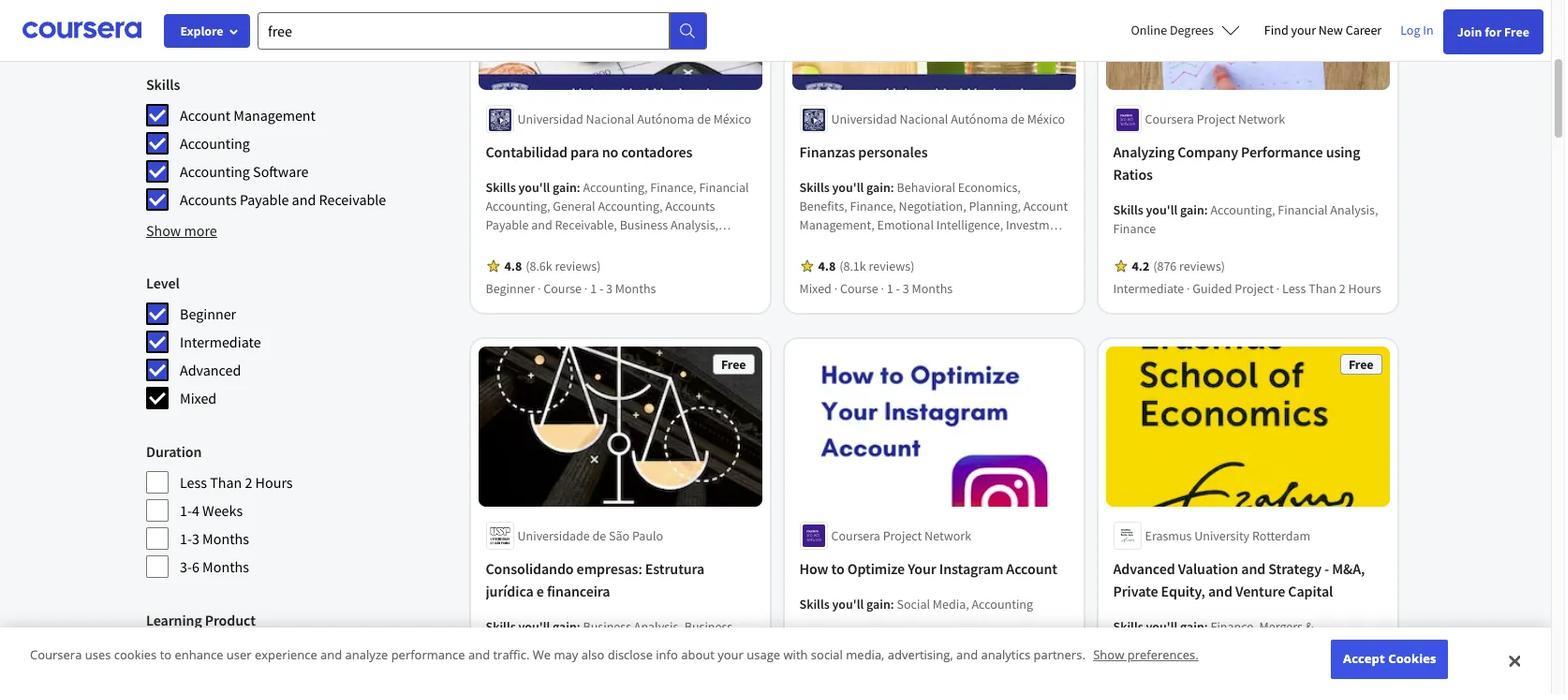 Task type: vqa. For each thing, say whether or not it's contained in the screenshot.
the business within finance, mergers & acquisitions, business analysis, data analysis, financial analysis, investment management, accounting, marketing, strategy, strategy and operations, game theory
yes



Task type: describe. For each thing, give the bounding box(es) containing it.
duration
[[146, 442, 202, 461]]

1 horizontal spatial with
[[783, 647, 808, 663]]

months right the 6
[[202, 557, 249, 576]]

skills for finanzas personales
[[800, 179, 830, 196]]

capital
[[1289, 582, 1334, 600]]

management inside skills group
[[234, 106, 316, 125]]

accounts inside accounting, finance, financial accounting, general accounting, accounts payable and receivable, business analysis, financial analysis, operational analysis, planning, account management
[[666, 198, 716, 215]]

intelligence,
[[937, 217, 1004, 234]]

intermediate · guided project · less than 2 hours
[[1114, 280, 1382, 297]]

hours inside duration group
[[255, 473, 293, 492]]

advanced for advanced
[[180, 361, 241, 379]]

finance, inside business analysis, business process management, finance, leadership and management, mergers & acquisitions, regulations and compliance, strategy and operations, entrepreneurial fina
[[609, 637, 655, 654]]

accept
[[1343, 650, 1385, 667]]

social
[[811, 647, 843, 663]]

course for contabilidad
[[544, 280, 582, 297]]

3 · from the left
[[835, 280, 838, 297]]

para
[[571, 143, 600, 162]]

finance
[[1114, 221, 1157, 237]]

strategy inside the finance, mergers & acquisitions, business analysis, data analysis, financial analysis, investment management, accounting, marketing, strategy, strategy and operations, game theory
[[1292, 674, 1338, 691]]

join for free
[[1457, 23, 1530, 40]]

reviews) for personales
[[869, 258, 915, 275]]

de for contabilidad para no contadores
[[697, 111, 711, 128]]

you'll for advanced valuation and strategy - m&a, private equity, and venture capital
[[1146, 618, 1178, 635]]

consolidando
[[486, 559, 574, 578]]

financeira
[[547, 582, 611, 600]]

theory
[[1215, 693, 1254, 694]]

accounting for accounting
[[180, 134, 250, 153]]

financial inside accounting, financial analysis, finance
[[1278, 202, 1328, 219]]

private
[[1114, 582, 1159, 600]]

1 show more button from the top
[[146, 21, 217, 43]]

What do you want to learn? text field
[[258, 12, 670, 49]]

rotterdam
[[1253, 527, 1311, 544]]

finance, inside the finance, mergers & acquisitions, business analysis, data analysis, financial analysis, investment management, accounting, marketing, strategy, strategy and operations, game theory
[[1211, 618, 1257, 635]]

strategy inside "behavioral economics, benefits, finance, negotiation, planning, account management, emotional intelligence, investment management, strategy, strategy and operations"
[[928, 236, 974, 252]]

2 show more button from the top
[[146, 219, 217, 242]]

autónoma for finanzas personales
[[951, 111, 1009, 128]]

media,
[[933, 596, 970, 612]]

accounting, financial analysis, finance
[[1114, 202, 1379, 237]]

0 horizontal spatial to
[[160, 647, 172, 663]]

performance
[[1242, 143, 1323, 162]]

marketing,
[[1181, 674, 1239, 691]]

equity,
[[1162, 582, 1206, 600]]

1-4 weeks
[[180, 501, 243, 520]]

and down valuation
[[1209, 582, 1233, 600]]

than inside duration group
[[210, 473, 242, 492]]

process
[[486, 637, 528, 654]]

hours
[[368, 660, 399, 677]]

2 · from the left
[[585, 280, 588, 297]]

skills for advanced valuation and strategy - m&a, private equity, and venture capital
[[1114, 618, 1144, 635]]

universidad for finanzas
[[832, 111, 898, 128]]

finanzas personales link
[[800, 141, 1069, 163]]

cookies
[[114, 647, 157, 663]]

0 vertical spatial 2
[[1340, 280, 1346, 297]]

analytics
[[981, 647, 1030, 663]]

find your new career link
[[1255, 19, 1391, 42]]

3 for personales
[[903, 280, 910, 297]]

usage
[[747, 647, 780, 663]]

1 for para
[[591, 280, 597, 297]]

4 · from the left
[[881, 280, 885, 297]]

gain for finanzas personales
[[867, 179, 891, 196]]

universidade
[[518, 527, 590, 544]]

online
[[1131, 22, 1167, 38]]

and inside "behavioral economics, benefits, finance, negotiation, planning, account management, emotional intelligence, investment management, strategy, strategy and operations"
[[976, 236, 997, 252]]

regulations
[[486, 674, 551, 691]]

finanzas
[[800, 143, 856, 162]]

disclose
[[608, 647, 653, 663]]

4.8 (8.1k reviews)
[[819, 258, 915, 275]]

analyze
[[345, 647, 388, 663]]

finance, mergers & acquisitions, business analysis, data analysis, financial analysis, investment management, accounting, marketing, strategy, strategy and operations, game theory
[[1114, 618, 1363, 694]]

and inside the finance, mergers & acquisitions, business analysis, data analysis, financial analysis, investment management, accounting, marketing, strategy, strategy and operations, game theory
[[1340, 674, 1361, 691]]

performance
[[391, 647, 465, 663]]

1- for 4
[[180, 501, 192, 520]]

project for analyzing company performance using ratios
[[1197, 111, 1236, 128]]

management inside accounting, finance, financial accounting, general accounting, accounts payable and receivable, business analysis, financial analysis, operational analysis, planning, account management
[[588, 254, 660, 271]]

explore
[[180, 22, 223, 39]]

intermediate for intermediate · guided project · less than 2 hours
[[1114, 280, 1185, 297]]

mergers inside the finance, mergers & acquisitions, business analysis, data analysis, financial analysis, investment management, accounting, marketing, strategy, strategy and operations, game theory
[[1260, 618, 1303, 635]]

: for advanced valuation and strategy - m&a, private equity, and venture capital
[[1205, 618, 1208, 635]]

0 horizontal spatial de
[[593, 527, 607, 544]]

partners.
[[1034, 647, 1085, 663]]

1 vertical spatial your
[[718, 647, 744, 663]]

nacional for personales
[[900, 111, 949, 128]]

4.8 for contabilidad
[[505, 258, 522, 275]]

(8.6k
[[526, 258, 553, 275]]

contadores
[[622, 143, 693, 162]]

online degrees
[[1131, 22, 1214, 38]]

how to optimize your instagram account
[[800, 559, 1058, 578]]

business inside accounting, finance, financial accounting, general accounting, accounts payable and receivable, business analysis, financial analysis, operational analysis, planning, account management
[[620, 217, 668, 234]]

and down about
[[696, 674, 717, 691]]

1 vertical spatial project
[[1235, 280, 1274, 297]]

product
[[205, 611, 256, 629]]

skills inside group
[[146, 75, 180, 94]]

career
[[1346, 22, 1382, 38]]

universidad nacional autónoma de méxico for personales
[[832, 111, 1065, 128]]

autónoma for contabilidad para no contadores
[[638, 111, 695, 128]]

payable inside skills group
[[240, 190, 289, 209]]

analysis, right operational
[[657, 236, 705, 252]]

valuation
[[1178, 559, 1239, 578]]

software
[[253, 162, 309, 181]]

são
[[609, 527, 630, 544]]

learning
[[146, 611, 202, 629]]

with inside build job-relevant skills in under 2 hours with hands-on tutorials.
[[402, 660, 426, 677]]

analysis, up 4.8 (8.6k reviews)
[[539, 236, 586, 252]]

benefits,
[[800, 198, 848, 215]]

2 vertical spatial accounting
[[972, 596, 1034, 612]]

on
[[218, 679, 232, 694]]

& inside the finance, mergers & acquisitions, business analysis, data analysis, financial analysis, investment management, accounting, marketing, strategy, strategy and operations, game theory
[[1306, 618, 1314, 635]]

account inside skills group
[[180, 106, 231, 125]]

mixed for mixed · course · 1 - 3 months
[[800, 280, 832, 297]]

account management
[[180, 106, 316, 125]]

general
[[553, 198, 596, 215]]

mergers inside business analysis, business process management, finance, leadership and management, mergers & acquisitions, regulations and compliance, strategy and operations, entrepreneurial fina
[[564, 656, 607, 672]]

skills you'll gain : social media, accounting
[[800, 596, 1034, 612]]

experience
[[255, 647, 317, 663]]

analyzing company performance using ratios link
[[1114, 141, 1382, 186]]

gain for contabilidad para no contadores
[[553, 179, 577, 196]]

advanced valuation and strategy - m&a, private equity, and venture capital
[[1114, 559, 1365, 600]]

uses
[[85, 647, 111, 663]]

join
[[1457, 23, 1482, 40]]

accounting, up operational
[[598, 198, 663, 215]]

1 horizontal spatial than
[[1309, 280, 1337, 297]]

may
[[554, 647, 578, 663]]

cookies
[[1388, 650, 1437, 667]]

find
[[1264, 22, 1288, 38]]

analysis, inside business analysis, business process management, finance, leadership and management, mergers & acquisitions, regulations and compliance, strategy and operations, entrepreneurial fina
[[634, 618, 682, 635]]

3-
[[180, 557, 192, 576]]

account right instagram on the right bottom
[[1007, 559, 1058, 578]]

show preferences. link
[[1093, 647, 1199, 663]]

analysis, left data
[[1237, 637, 1285, 654]]

beginner for beginner
[[180, 304, 236, 323]]

contabilidad para no contadores link
[[486, 141, 755, 163]]

1 horizontal spatial less
[[1283, 280, 1306, 297]]

accounts inside skills group
[[180, 190, 237, 209]]

show more for 2nd show more button
[[146, 221, 217, 240]]

1 horizontal spatial to
[[832, 559, 845, 578]]

operational
[[589, 236, 654, 252]]

guided inside learning product group
[[180, 642, 225, 660]]

preferences.
[[1127, 647, 1199, 663]]

and left the usage
[[721, 637, 742, 654]]

for
[[1485, 23, 1502, 40]]

explore button
[[164, 14, 250, 48]]

analysis, up the marketing,
[[1166, 656, 1214, 672]]

: left social
[[891, 596, 895, 612]]

we
[[533, 647, 551, 663]]

5 · from the left
[[1187, 280, 1191, 297]]

e
[[537, 582, 544, 600]]

(876
[[1154, 258, 1177, 275]]

and left analyze
[[320, 647, 342, 663]]

social
[[897, 596, 931, 612]]

skills you'll gain : for finanzas
[[800, 179, 897, 196]]

1 horizontal spatial hours
[[1349, 280, 1382, 297]]

enhance
[[175, 647, 223, 663]]

months down emotional
[[912, 280, 953, 297]]

degrees
[[1170, 22, 1214, 38]]

account inside "behavioral economics, benefits, finance, negotiation, planning, account management, emotional intelligence, investment management, strategy, strategy and operations"
[[1024, 198, 1068, 215]]

level
[[146, 273, 180, 292]]

méxico for contabilidad para no contadores
[[714, 111, 752, 128]]

advertising,
[[888, 647, 953, 663]]

consolidando empresas: estrutura jurídica e financeira
[[486, 559, 705, 600]]

strategy inside business analysis, business process management, finance, leadership and management, mergers & acquisitions, regulations and compliance, strategy and operations, entrepreneurial fina
[[648, 674, 694, 691]]

1 vertical spatial show
[[146, 221, 181, 240]]

4.2 (876 reviews)
[[1132, 258, 1226, 275]]

4
[[192, 501, 199, 520]]

optimize
[[848, 559, 905, 578]]

analyzing company performance using ratios
[[1114, 143, 1361, 184]]

- inside advanced valuation and strategy - m&a, private equity, and venture capital
[[1325, 559, 1330, 578]]

entrepreneurial
[[553, 693, 639, 694]]

contabilidad
[[486, 143, 568, 162]]

gain left social
[[867, 596, 891, 612]]

more for 2nd show more button
[[184, 221, 217, 240]]

coursera project network for optimize
[[832, 527, 972, 544]]

1 · from the left
[[538, 280, 541, 297]]

consolidando empresas: estrutura jurídica e financeira link
[[486, 557, 755, 602]]

receivable,
[[555, 217, 618, 234]]



Task type: locate. For each thing, give the bounding box(es) containing it.
reviews) for company
[[1180, 258, 1226, 275]]

strategy up capital
[[1269, 559, 1322, 578]]

1 horizontal spatial nacional
[[900, 111, 949, 128]]

0 vertical spatial coursera
[[1145, 111, 1195, 128]]

1 show more from the top
[[146, 22, 217, 41]]

coursera project network up company
[[1145, 111, 1286, 128]]

1 vertical spatial coursera project network
[[832, 527, 972, 544]]

advanced inside level group
[[180, 361, 241, 379]]

universidad up contabilidad
[[518, 111, 584, 128]]

level group
[[146, 272, 452, 410]]

accounting, down show preferences. link
[[1114, 674, 1178, 691]]

universidad nacional autónoma de méxico for para
[[518, 111, 752, 128]]

learning product group
[[146, 609, 452, 694]]

finance, left info
[[609, 637, 655, 654]]

intermediate inside level group
[[180, 333, 261, 351]]

m&a,
[[1333, 559, 1365, 578]]

0 horizontal spatial less
[[180, 473, 207, 492]]

analysis, right data
[[1315, 637, 1363, 654]]

coursera up optimize
[[832, 527, 881, 544]]

& up data
[[1306, 618, 1314, 635]]

4.8 for finanzas
[[819, 258, 836, 275]]

skills you'll gain :
[[486, 179, 584, 196], [800, 179, 897, 196], [1114, 202, 1211, 219], [486, 618, 584, 635], [1114, 618, 1211, 635]]

0 vertical spatial less
[[1283, 280, 1306, 297]]

1 vertical spatial mergers
[[564, 656, 607, 672]]

log
[[1400, 22, 1420, 38]]

2 course from the left
[[841, 280, 879, 297]]

coursera up the analyzing
[[1145, 111, 1195, 128]]

advanced inside advanced valuation and strategy - m&a, private equity, and venture capital
[[1114, 559, 1176, 578]]

0 horizontal spatial acquisitions,
[[621, 656, 690, 672]]

nacional for para
[[586, 111, 635, 128]]

1 horizontal spatial intermediate
[[1114, 280, 1185, 297]]

1 horizontal spatial accounts
[[666, 198, 716, 215]]

strategy, up theory
[[1242, 674, 1290, 691]]

: up general
[[577, 179, 581, 196]]

de for finanzas personales
[[1011, 111, 1025, 128]]

compliance,
[[577, 674, 646, 691]]

2 vertical spatial 2
[[359, 660, 365, 677]]

de
[[697, 111, 711, 128], [1011, 111, 1025, 128], [593, 527, 607, 544]]

show more
[[146, 22, 217, 41], [146, 221, 217, 240]]

& inside business analysis, business process management, finance, leadership and management, mergers & acquisitions, regulations and compliance, strategy and operations, entrepreneurial fina
[[610, 656, 618, 672]]

: up may on the left bottom
[[577, 618, 581, 635]]

: left behavioral
[[891, 179, 895, 196]]

and left analytics in the bottom of the page
[[956, 647, 978, 663]]

investment
[[1006, 217, 1068, 234], [1217, 656, 1278, 672]]

you'll for finanzas personales
[[833, 179, 864, 196]]

3 inside duration group
[[192, 529, 199, 548]]

in
[[310, 660, 321, 677]]

payable up (8.6k
[[486, 217, 529, 234]]

duration group
[[146, 440, 452, 579]]

less
[[1283, 280, 1306, 297], [180, 473, 207, 492]]

gain down equity,
[[1181, 618, 1205, 635]]

join for free link
[[1443, 9, 1544, 54]]

beginner for beginner · course · 1 - 3 months
[[486, 280, 535, 297]]

you'll for analyzing company performance using ratios
[[1146, 202, 1178, 219]]

you'll up we
[[519, 618, 551, 635]]

1 horizontal spatial network
[[1239, 111, 1286, 128]]

investment for personales
[[1006, 217, 1068, 234]]

investment inside the finance, mergers & acquisitions, business analysis, data analysis, financial analysis, investment management, accounting, marketing, strategy, strategy and operations, game theory
[[1217, 656, 1278, 672]]

3
[[607, 280, 613, 297], [903, 280, 910, 297], [192, 529, 199, 548]]

than
[[1309, 280, 1337, 297], [210, 473, 242, 492]]

0 horizontal spatial 4.8
[[505, 258, 522, 275]]

personales
[[859, 143, 928, 162]]

mixed up duration
[[180, 389, 217, 407]]

2 reviews) from the left
[[869, 258, 915, 275]]

- left m&a,
[[1325, 559, 1330, 578]]

2 autónoma from the left
[[951, 111, 1009, 128]]

coursera left uses
[[30, 647, 82, 663]]

3 down 4.8 (8.1k reviews)
[[903, 280, 910, 297]]

accounting, finance, financial accounting, general accounting, accounts payable and receivable, business analysis, financial analysis, operational analysis, planning, account management
[[486, 179, 749, 271]]

1 vertical spatial &
[[610, 656, 618, 672]]

your
[[908, 559, 937, 578]]

1 horizontal spatial de
[[697, 111, 711, 128]]

payable down software
[[240, 190, 289, 209]]

gain for consolidando empresas: estrutura jurídica e financeira
[[553, 618, 577, 635]]

skills for contabilidad para no contadores
[[486, 179, 516, 196]]

1 vertical spatial to
[[160, 647, 172, 663]]

1 1 from the left
[[591, 280, 597, 297]]

accounting, inside the finance, mergers & acquisitions, business analysis, data analysis, financial analysis, investment management, accounting, marketing, strategy, strategy and operations, game theory
[[1114, 674, 1178, 691]]

2 méxico from the left
[[1028, 111, 1065, 128]]

1 vertical spatial mixed
[[180, 389, 217, 407]]

None search field
[[258, 12, 707, 49]]

2 vertical spatial project
[[883, 527, 922, 544]]

: down equity,
[[1205, 618, 1208, 635]]

1 vertical spatial show more
[[146, 221, 217, 240]]

payable inside accounting, finance, financial accounting, general accounting, accounts payable and receivable, business analysis, financial analysis, operational analysis, planning, account management
[[486, 217, 529, 234]]

1 horizontal spatial reviews)
[[869, 258, 915, 275]]

1 horizontal spatial operations,
[[1114, 693, 1177, 694]]

acquisitions, inside business analysis, business process management, finance, leadership and management, mergers & acquisitions, regulations and compliance, strategy and operations, entrepreneurial fina
[[621, 656, 690, 672]]

coursera project network up your
[[832, 527, 972, 544]]

analysis, down using
[[1331, 202, 1379, 219]]

free for advanced valuation and strategy - m&a, private equity, and venture capital
[[1349, 356, 1374, 373]]

: for contabilidad para no contadores
[[577, 179, 581, 196]]

gain for analyzing company performance using ratios
[[1181, 202, 1205, 219]]

2 vertical spatial coursera
[[30, 647, 82, 663]]

and inside skills group
[[292, 190, 316, 209]]

financial inside the finance, mergers & acquisitions, business analysis, data analysis, financial analysis, investment management, accounting, marketing, strategy, strategy and operations, game theory
[[1114, 656, 1163, 672]]

analysis, inside accounting, financial analysis, finance
[[1331, 202, 1379, 219]]

1 vertical spatial network
[[925, 527, 972, 544]]

1 horizontal spatial management
[[588, 254, 660, 271]]

more
[[184, 22, 217, 41], [184, 221, 217, 240]]

1 universidad nacional autónoma de méxico from the left
[[518, 111, 752, 128]]

strategy inside advanced valuation and strategy - m&a, private equity, and venture capital
[[1269, 559, 1322, 578]]

0 horizontal spatial nacional
[[586, 111, 635, 128]]

analysis, down contadores at the top left
[[671, 217, 719, 234]]

months down weeks
[[202, 529, 249, 548]]

with right "hours"
[[402, 660, 426, 677]]

2 1 from the left
[[887, 280, 894, 297]]

operations, down show preferences. link
[[1114, 693, 1177, 694]]

3 up the 6
[[192, 529, 199, 548]]

0 horizontal spatial 3
[[192, 529, 199, 548]]

operations, inside business analysis, business process management, finance, leadership and management, mergers & acquisitions, regulations and compliance, strategy and operations, entrepreneurial fina
[[486, 693, 550, 694]]

show
[[146, 22, 181, 41], [146, 221, 181, 240], [1093, 647, 1124, 663]]

universidad up finanzas personales
[[832, 111, 898, 128]]

1 vertical spatial acquisitions,
[[621, 656, 690, 672]]

1 horizontal spatial beginner
[[486, 280, 535, 297]]

-
[[600, 280, 604, 297], [896, 280, 901, 297], [1325, 559, 1330, 578]]

1 vertical spatial payable
[[486, 217, 529, 234]]

4.8 left (8.1k
[[819, 258, 836, 275]]

1 horizontal spatial investment
[[1217, 656, 1278, 672]]

1 vertical spatial beginner
[[180, 304, 236, 323]]

leadership
[[657, 637, 718, 654]]

3 for para
[[607, 280, 613, 297]]

skills for consolidando empresas: estrutura jurídica e financeira
[[486, 618, 516, 635]]

1 vertical spatial 1-
[[180, 529, 192, 548]]

1 more from the top
[[184, 22, 217, 41]]

skills you'll gain : for analyzing
[[1114, 202, 1211, 219]]

universidade de são paulo
[[518, 527, 664, 544]]

finance, inside "behavioral economics, benefits, finance, negotiation, planning, account management, emotional intelligence, investment management, strategy, strategy and operations"
[[850, 198, 897, 215]]

: for consolidando empresas: estrutura jurídica e financeira
[[577, 618, 581, 635]]

course down (8.1k
[[841, 280, 879, 297]]

you'll for contabilidad para no contadores
[[519, 179, 551, 196]]

coursera for company
[[1145, 111, 1195, 128]]

acquisitions,
[[1114, 637, 1184, 654], [621, 656, 690, 672]]

0 horizontal spatial coursera project network
[[832, 527, 972, 544]]

skills down how
[[800, 596, 830, 612]]

0 vertical spatial strategy,
[[878, 236, 926, 252]]

and down software
[[292, 190, 316, 209]]

1 horizontal spatial guided
[[1193, 280, 1233, 297]]

skills you'll gain : for contabilidad
[[486, 179, 584, 196]]

you'll
[[519, 179, 551, 196], [833, 179, 864, 196], [1146, 202, 1178, 219], [833, 596, 864, 612], [519, 618, 551, 635], [1146, 618, 1178, 635]]

mixed inside level group
[[180, 389, 217, 407]]

0 horizontal spatial &
[[610, 656, 618, 672]]

analyzing
[[1114, 143, 1175, 162]]

0 horizontal spatial than
[[210, 473, 242, 492]]

0 horizontal spatial intermediate
[[180, 333, 261, 351]]

2 more from the top
[[184, 221, 217, 240]]

1 horizontal spatial &
[[1306, 618, 1314, 635]]

1 vertical spatial show more button
[[146, 219, 217, 242]]

1 vertical spatial planning,
[[486, 254, 538, 271]]

1 horizontal spatial strategy,
[[1242, 674, 1290, 691]]

finance,
[[651, 179, 697, 196], [850, 198, 897, 215], [1211, 618, 1257, 635], [609, 637, 655, 654]]

planning, inside "behavioral economics, benefits, finance, negotiation, planning, account management, emotional intelligence, investment management, strategy, strategy and operations"
[[969, 198, 1021, 215]]

business up operational
[[620, 217, 668, 234]]

2 vertical spatial show
[[1093, 647, 1124, 663]]

project
[[1197, 111, 1236, 128], [1235, 280, 1274, 297], [883, 527, 922, 544]]

1 operations, from the left
[[486, 693, 550, 694]]

more for 1st show more button from the top
[[184, 22, 217, 41]]

6 · from the left
[[1277, 280, 1280, 297]]

you'll down optimize
[[833, 596, 864, 612]]

project up your
[[883, 527, 922, 544]]

2 horizontal spatial coursera
[[1145, 111, 1195, 128]]

course for finanzas
[[841, 280, 879, 297]]

skills you'll gain : down contabilidad
[[486, 179, 584, 196]]

0 vertical spatial your
[[1291, 22, 1316, 38]]

0 vertical spatial show more
[[146, 22, 217, 41]]

2 inside build job-relevant skills in under 2 hours with hands-on tutorials.
[[359, 660, 365, 677]]

autónoma up contadores at the top left
[[638, 111, 695, 128]]

company
[[1178, 143, 1239, 162]]

0 vertical spatial &
[[1306, 618, 1314, 635]]

accept cookies button
[[1331, 640, 1448, 679]]

accounting down instagram on the right bottom
[[972, 596, 1034, 612]]

0 horizontal spatial universidad
[[518, 111, 584, 128]]

universidad nacional autónoma de méxico up finanzas personales link
[[832, 111, 1065, 128]]

2 universidad from the left
[[832, 111, 898, 128]]

0 horizontal spatial mixed
[[180, 389, 217, 407]]

finance, inside accounting, finance, financial accounting, general accounting, accounts payable and receivable, business analysis, financial analysis, operational analysis, planning, account management
[[651, 179, 697, 196]]

acquisitions, inside the finance, mergers & acquisitions, business analysis, data analysis, financial analysis, investment management, accounting, marketing, strategy, strategy and operations, game theory
[[1114, 637, 1184, 654]]

investment for valuation
[[1217, 656, 1278, 672]]

business
[[620, 217, 668, 234], [584, 618, 632, 635], [685, 618, 733, 635], [1186, 637, 1234, 654]]

hours
[[1349, 280, 1382, 297], [255, 473, 293, 492]]

to right how
[[832, 559, 845, 578]]

2 horizontal spatial 3
[[903, 280, 910, 297]]

1 vertical spatial more
[[184, 221, 217, 240]]

0 horizontal spatial network
[[925, 527, 972, 544]]

behavioral economics, benefits, finance, negotiation, planning, account management, emotional intelligence, investment management, strategy, strategy and operations
[[800, 179, 1068, 252]]

0 vertical spatial acquisitions,
[[1114, 637, 1184, 654]]

advanced up duration
[[180, 361, 241, 379]]

skills
[[146, 75, 180, 94], [486, 179, 516, 196], [800, 179, 830, 196], [1114, 202, 1144, 219], [800, 596, 830, 612], [486, 618, 516, 635], [1114, 618, 1144, 635]]

1 horizontal spatial acquisitions,
[[1114, 637, 1184, 654]]

accounting,
[[584, 179, 648, 196], [486, 198, 551, 215], [598, 198, 663, 215], [1211, 202, 1276, 219], [1114, 674, 1178, 691]]

mixed down 4.8 (8.1k reviews)
[[800, 280, 832, 297]]

behavioral
[[897, 179, 956, 196]]

1 vertical spatial intermediate
[[180, 333, 261, 351]]

operations, for advanced valuation and strategy - m&a, private equity, and venture capital
[[1114, 693, 1177, 694]]

1 reviews) from the left
[[555, 258, 601, 275]]

- down 4.8 (8.1k reviews)
[[896, 280, 901, 297]]

1 horizontal spatial méxico
[[1028, 111, 1065, 128]]

1 nacional from the left
[[586, 111, 635, 128]]

0 vertical spatial network
[[1239, 111, 1286, 128]]

3-6 months
[[180, 557, 249, 576]]

1 for personales
[[887, 280, 894, 297]]

gain for advanced valuation and strategy - m&a, private equity, and venture capital
[[1181, 618, 1205, 635]]

0 vertical spatial show
[[146, 22, 181, 41]]

strategy, inside "behavioral economics, benefits, finance, negotiation, planning, account management, emotional intelligence, investment management, strategy, strategy and operations"
[[878, 236, 926, 252]]

skills up 'benefits,' at the top of page
[[800, 179, 830, 196]]

and inside accounting, finance, financial accounting, general accounting, accounts payable and receivable, business analysis, financial analysis, operational analysis, planning, account management
[[532, 217, 553, 234]]

1- up "3-"
[[180, 529, 192, 548]]

1 vertical spatial investment
[[1217, 656, 1278, 672]]

payable
[[240, 190, 289, 209], [486, 217, 529, 234]]

0 horizontal spatial 1
[[591, 280, 597, 297]]

network up performance
[[1239, 111, 1286, 128]]

reviews) right the (876
[[1180, 258, 1226, 275]]

with
[[783, 647, 808, 663], [402, 660, 426, 677]]

using
[[1326, 143, 1361, 162]]

2 operations, from the left
[[1114, 693, 1177, 694]]

0 vertical spatial mergers
[[1260, 618, 1303, 635]]

1 4.8 from the left
[[505, 258, 522, 275]]

0 horizontal spatial beginner
[[180, 304, 236, 323]]

guided
[[1193, 280, 1233, 297], [180, 642, 225, 660]]

learning product
[[146, 611, 256, 629]]

accounting, down analyzing company performance using ratios link
[[1211, 202, 1276, 219]]

intermediate for intermediate
[[180, 333, 261, 351]]

acquisitions, down leadership
[[621, 656, 690, 672]]

strategy down data
[[1292, 674, 1338, 691]]

and up (8.6k
[[532, 217, 553, 234]]

: down analyzing company performance using ratios
[[1205, 202, 1208, 219]]

accounting, down contabilidad para no contadores "link"
[[584, 179, 648, 196]]

mixed · course · 1 - 3 months
[[800, 280, 953, 297]]

0 vertical spatial than
[[1309, 280, 1337, 297]]

1 down 4.8 (8.1k reviews)
[[887, 280, 894, 297]]

accounting for accounting software
[[180, 162, 250, 181]]

universidad for contabilidad
[[518, 111, 584, 128]]

0 horizontal spatial operations,
[[486, 693, 550, 694]]

operations, for consolidando empresas: estrutura jurídica e financeira
[[486, 693, 550, 694]]

build
[[180, 660, 209, 677]]

account up accounting software
[[180, 106, 231, 125]]

and up venture
[[1242, 559, 1266, 578]]

1 down 4.8 (8.6k reviews)
[[591, 280, 597, 297]]

3 reviews) from the left
[[1180, 258, 1226, 275]]

planning,
[[969, 198, 1021, 215], [486, 254, 538, 271]]

planning, down economics,
[[969, 198, 1021, 215]]

gain down personales on the right
[[867, 179, 891, 196]]

reviews)
[[555, 258, 601, 275], [869, 258, 915, 275], [1180, 258, 1226, 275]]

strategy down intelligence,
[[928, 236, 974, 252]]

free inside "join for free" link
[[1504, 23, 1530, 40]]

traffic.
[[493, 647, 530, 663]]

and down may on the left bottom
[[553, 674, 574, 691]]

business inside the finance, mergers & acquisitions, business analysis, data analysis, financial analysis, investment management, accounting, marketing, strategy, strategy and operations, game theory
[[1186, 637, 1234, 654]]

game
[[1180, 693, 1212, 694]]

1 1- from the top
[[180, 501, 192, 520]]

2 1- from the top
[[180, 529, 192, 548]]

and left traffic.
[[468, 647, 490, 663]]

coursera project network
[[1145, 111, 1286, 128], [832, 527, 972, 544]]

paulo
[[633, 527, 664, 544]]

1 horizontal spatial advanced
[[1114, 559, 1176, 578]]

jurídica
[[486, 582, 534, 600]]

venture
[[1236, 582, 1286, 600]]

strategy,
[[878, 236, 926, 252], [1242, 674, 1290, 691]]

coursera project network for performance
[[1145, 111, 1286, 128]]

1 horizontal spatial your
[[1291, 22, 1316, 38]]

- for para
[[600, 280, 604, 297]]

1 méxico from the left
[[714, 111, 752, 128]]

project for how to optimize your instagram account
[[883, 527, 922, 544]]

management, inside the finance, mergers & acquisitions, business analysis, data analysis, financial analysis, investment management, accounting, marketing, strategy, strategy and operations, game theory
[[1281, 656, 1356, 672]]

build job-relevant skills in under 2 hours with hands-on tutorials.
[[180, 660, 426, 694]]

acquisitions, down "private"
[[1114, 637, 1184, 654]]

show right partners.
[[1093, 647, 1124, 663]]

strategy, inside the finance, mergers & acquisitions, business analysis, data analysis, financial analysis, investment management, accounting, marketing, strategy, strategy and operations, game theory
[[1242, 674, 1290, 691]]

gain up may on the left bottom
[[553, 618, 577, 635]]

de left são
[[593, 527, 607, 544]]

1 universidad from the left
[[518, 111, 584, 128]]

and down intelligence,
[[976, 236, 997, 252]]

advanced for advanced valuation and strategy - m&a, private equity, and venture capital
[[1114, 559, 1176, 578]]

your right about
[[718, 647, 744, 663]]

2 horizontal spatial de
[[1011, 111, 1025, 128]]

4.2
[[1132, 258, 1150, 275]]

beginner inside level group
[[180, 304, 236, 323]]

you'll up 'benefits,' at the top of page
[[833, 179, 864, 196]]

4.8
[[505, 258, 522, 275], [819, 258, 836, 275]]

1 horizontal spatial universidad nacional autónoma de méxico
[[832, 111, 1065, 128]]

projects
[[228, 642, 279, 660]]

1 course from the left
[[544, 280, 582, 297]]

operations,
[[486, 693, 550, 694], [1114, 693, 1177, 694]]

2 4.8 from the left
[[819, 258, 836, 275]]

- for personales
[[896, 280, 901, 297]]

1 horizontal spatial universidad
[[832, 111, 898, 128]]

2 horizontal spatial 2
[[1340, 280, 1346, 297]]

less than 2 hours
[[180, 473, 293, 492]]

intermediate
[[1114, 280, 1185, 297], [180, 333, 261, 351]]

de up contabilidad para no contadores "link"
[[697, 111, 711, 128]]

- down operational
[[600, 280, 604, 297]]

1 autónoma from the left
[[638, 111, 695, 128]]

skills for analyzing company performance using ratios
[[1114, 202, 1144, 219]]

coursera uses cookies to enhance user experience and analyze performance and traffic. we may also disclose info about your usage with social media, advertising, and analytics partners. show preferences.
[[30, 647, 1199, 663]]

2 universidad nacional autónoma de méxico from the left
[[832, 111, 1065, 128]]

: for analyzing company performance using ratios
[[1205, 202, 1208, 219]]

0 vertical spatial to
[[832, 559, 845, 578]]

1- for 3
[[180, 529, 192, 548]]

0 horizontal spatial hours
[[255, 473, 293, 492]]

1 vertical spatial coursera
[[832, 527, 881, 544]]

:
[[577, 179, 581, 196], [891, 179, 895, 196], [1205, 202, 1208, 219], [891, 596, 895, 612], [577, 618, 581, 635], [1205, 618, 1208, 635]]

1 horizontal spatial mixed
[[800, 280, 832, 297]]

1 vertical spatial 2
[[245, 473, 252, 492]]

0 horizontal spatial mergers
[[564, 656, 607, 672]]

finance, down venture
[[1211, 618, 1257, 635]]

2 inside duration group
[[245, 473, 252, 492]]

finance, up emotional
[[850, 198, 897, 215]]

business up coursera uses cookies to enhance user experience and analyze performance and traffic. we may also disclose info about your usage with social media, advertising, and analytics partners. show preferences.
[[584, 618, 632, 635]]

weeks
[[202, 501, 243, 520]]

reviews) for para
[[555, 258, 601, 275]]

coursera image
[[22, 15, 141, 45]]

show more for 1st show more button from the top
[[146, 22, 217, 41]]

: for finanzas personales
[[891, 179, 895, 196]]

you'll down contabilidad
[[519, 179, 551, 196]]

1-3 months
[[180, 529, 249, 548]]

skills you'll gain : up "preferences."
[[1114, 618, 1211, 635]]

show more button
[[146, 21, 217, 43], [146, 219, 217, 242]]

coursera for to
[[832, 527, 881, 544]]

free for consolidando empresas: estrutura jurídica e financeira
[[722, 356, 746, 373]]

investment up 'operations'
[[1006, 217, 1068, 234]]

free
[[1504, 23, 1530, 40], [722, 356, 746, 373], [1349, 356, 1374, 373]]

1 vertical spatial guided
[[180, 642, 225, 660]]

1 vertical spatial strategy,
[[1242, 674, 1290, 691]]

you'll for consolidando empresas: estrutura jurídica e financeira
[[519, 618, 551, 635]]

network
[[1239, 111, 1286, 128], [925, 527, 972, 544]]

0 horizontal spatial advanced
[[180, 361, 241, 379]]

analysis, up info
[[634, 618, 682, 635]]

less inside duration group
[[180, 473, 207, 492]]

0 horizontal spatial reviews)
[[555, 258, 601, 275]]

you'll up finance
[[1146, 202, 1178, 219]]

0 horizontal spatial planning,
[[486, 254, 538, 271]]

universidad nacional autónoma de méxico up contabilidad para no contadores "link"
[[518, 111, 752, 128]]

1 horizontal spatial planning,
[[969, 198, 1021, 215]]

accounting, inside accounting, financial analysis, finance
[[1211, 202, 1276, 219]]

business up leadership
[[685, 618, 733, 635]]

skills group
[[146, 73, 452, 212]]

operations, inside the finance, mergers & acquisitions, business analysis, data analysis, financial analysis, investment management, accounting, marketing, strategy, strategy and operations, game theory
[[1114, 693, 1177, 694]]

1 vertical spatial accounting
[[180, 162, 250, 181]]

autónoma up finanzas personales link
[[951, 111, 1009, 128]]

network for optimize
[[925, 527, 972, 544]]

1 horizontal spatial autónoma
[[951, 111, 1009, 128]]

operations, down regulations
[[486, 693, 550, 694]]

0 vertical spatial planning,
[[969, 198, 1021, 215]]

0 horizontal spatial strategy,
[[878, 236, 926, 252]]

skills you'll gain : for consolidando
[[486, 618, 584, 635]]

investment inside "behavioral economics, benefits, finance, negotiation, planning, account management, emotional intelligence, investment management, strategy, strategy and operations"
[[1006, 217, 1068, 234]]

nacional
[[586, 111, 635, 128], [900, 111, 949, 128]]

skills you'll gain : up finance
[[1114, 202, 1211, 219]]

2 horizontal spatial free
[[1504, 23, 1530, 40]]

advanced valuation and strategy - m&a, private equity, and venture capital link
[[1114, 557, 1382, 602]]

skills
[[280, 660, 308, 677]]

planning, inside accounting, finance, financial accounting, general accounting, accounts payable and receivable, business analysis, financial analysis, operational analysis, planning, account management
[[486, 254, 538, 271]]

0 vertical spatial accounting
[[180, 134, 250, 153]]

1 vertical spatial advanced
[[1114, 559, 1176, 578]]

1-
[[180, 501, 192, 520], [180, 529, 192, 548]]

0 vertical spatial hours
[[1349, 280, 1382, 297]]

planning, up beginner · course · 1 - 3 months on the left top of the page
[[486, 254, 538, 271]]

how
[[800, 559, 829, 578]]

0 horizontal spatial méxico
[[714, 111, 752, 128]]

management down operational
[[588, 254, 660, 271]]

tutorials.
[[235, 679, 284, 694]]

de up economics,
[[1011, 111, 1025, 128]]

skills you'll gain : for advanced
[[1114, 618, 1211, 635]]

2 show more from the top
[[146, 221, 217, 240]]

account inside accounting, finance, financial accounting, general accounting, accounts payable and receivable, business analysis, financial analysis, operational analysis, planning, account management
[[541, 254, 585, 271]]

0 vertical spatial guided
[[1193, 280, 1233, 297]]

months down operational
[[616, 280, 657, 297]]

about
[[681, 647, 714, 663]]

network for performance
[[1239, 111, 1286, 128]]

business analysis, business process management, finance, leadership and management, mergers & acquisitions, regulations and compliance, strategy and operations, entrepreneurial fina
[[486, 618, 755, 694]]

guided projects
[[180, 642, 279, 660]]

analysis,
[[1331, 202, 1379, 219], [671, 217, 719, 234], [539, 236, 586, 252], [657, 236, 705, 252], [634, 618, 682, 635], [1237, 637, 1285, 654], [1315, 637, 1363, 654], [1166, 656, 1214, 672]]

finance, down contadores at the top left
[[651, 179, 697, 196]]

0 horizontal spatial accounts
[[180, 190, 237, 209]]

accounting, down contabilidad
[[486, 198, 551, 215]]

méxico for finanzas personales
[[1028, 111, 1065, 128]]

skills you'll gain : up we
[[486, 618, 584, 635]]

mixed for mixed
[[180, 389, 217, 407]]

1 horizontal spatial mergers
[[1260, 618, 1303, 635]]

receivable
[[319, 190, 386, 209]]

guided down learning product
[[180, 642, 225, 660]]

2 nacional from the left
[[900, 111, 949, 128]]



